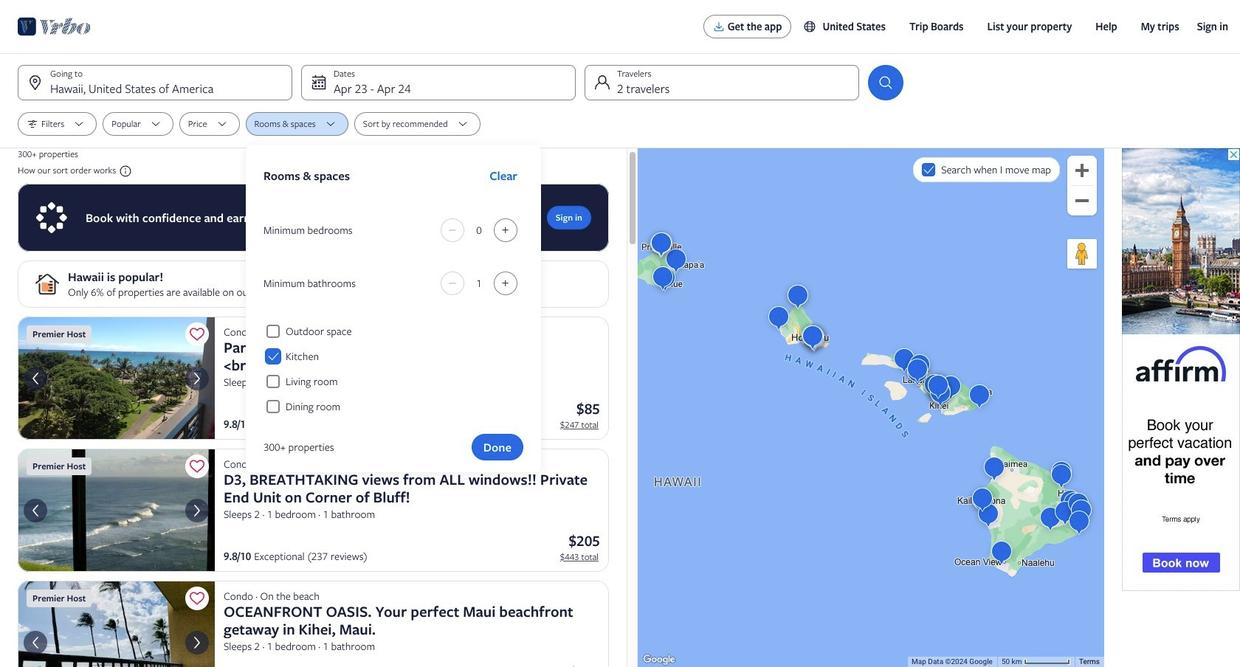 Task type: locate. For each thing, give the bounding box(es) containing it.
download the app button image
[[713, 21, 725, 32]]

show previous image for oceanfront oasis. your perfect maui beachfront getaway in kihei, maui. image
[[27, 634, 44, 652]]

show previous image for paradise found! private lanai! ocean view!<br>compare our prices!! image
[[27, 370, 44, 387]]

0 horizontal spatial small image
[[116, 165, 132, 178]]

increase bathrooms image
[[497, 278, 515, 289]]

google image
[[642, 653, 677, 668]]

on waikiiki's edge, the lanai faces away from city w/ this view to the right... image
[[18, 317, 215, 440]]

small image
[[804, 20, 823, 33], [116, 165, 132, 178]]

vrbo logo image
[[18, 15, 91, 38]]

0 vertical spatial small image
[[804, 20, 823, 33]]

search image
[[877, 74, 895, 92]]

show next image for paradise found! private lanai! ocean view!<br>compare our prices!! image
[[188, 370, 206, 387]]

waves from the alcove window image
[[18, 449, 215, 572]]

1 vertical spatial small image
[[116, 165, 132, 178]]

show next image for oceanfront oasis. your perfect maui beachfront getaway in kihei, maui. image
[[188, 634, 206, 652]]

lanai view image
[[18, 581, 215, 668]]

show previous image for d3, breathtaking views from all windows!! private end unit on corner of bluff! image
[[27, 502, 44, 519]]



Task type: vqa. For each thing, say whether or not it's contained in the screenshot.
SEE ALL PROPERTIES "icon"
no



Task type: describe. For each thing, give the bounding box(es) containing it.
decrease bedrooms image
[[444, 224, 461, 236]]

show next image for d3, breathtaking views from all windows!! private end unit on corner of bluff! image
[[188, 502, 206, 519]]

1 horizontal spatial small image
[[804, 20, 823, 33]]

map region
[[638, 148, 1105, 668]]

increase bedrooms image
[[497, 224, 515, 236]]

decrease bathrooms image
[[444, 278, 461, 289]]



